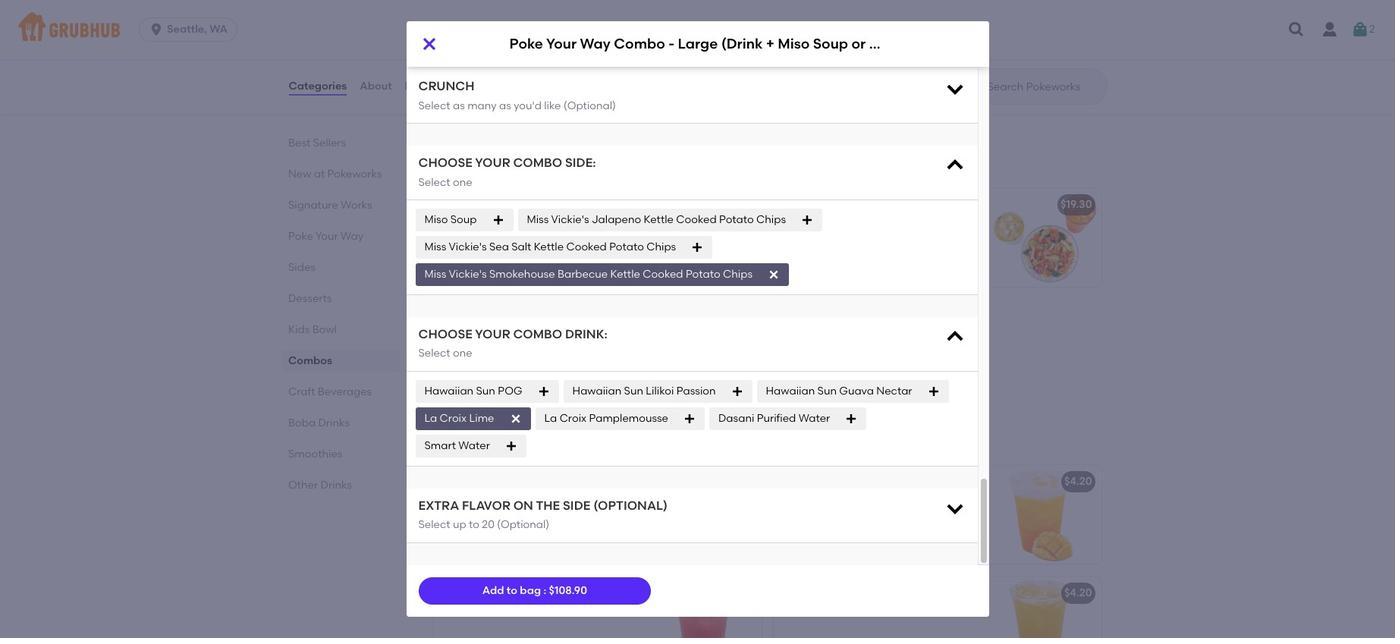 Task type: describe. For each thing, give the bounding box(es) containing it.
smart water
[[425, 439, 490, 452]]

to inside mix up to 2 proteins with your choice of base, mix-ins, toppings, and flavor.
[[819, 220, 829, 233]]

combo for side:
[[513, 156, 563, 170]]

sides
[[288, 261, 315, 274]]

choose your combo side: select one
[[419, 156, 596, 189]]

mandarin
[[504, 70, 555, 83]]

lemonade for strawberry lemonade
[[503, 587, 559, 600]]

signature for signature works combo (drink + miso soup or kettle chips)
[[443, 198, 494, 211]]

1 horizontal spatial your
[[471, 310, 494, 323]]

add
[[482, 584, 504, 597]]

corn,
[[476, 70, 502, 83]]

0 horizontal spatial your
[[315, 230, 338, 243]]

many
[[468, 99, 497, 112]]

reviews
[[405, 80, 447, 92]]

strawberry lemonade button
[[434, 577, 762, 638]]

miso soup
[[425, 213, 477, 226]]

(optional) inside crunch select as many as you'd like (optional)
[[564, 99, 616, 112]]

desserts
[[288, 292, 332, 305]]

sea
[[489, 240, 509, 253]]

seattle, wa button
[[139, 17, 244, 42]]

wonton
[[569, 85, 608, 98]]

0 vertical spatial water
[[799, 412, 830, 425]]

0 vertical spatial cooked
[[676, 213, 717, 226]]

1 vertical spatial (drink
[[572, 198, 604, 211]]

smokehouse
[[489, 268, 555, 281]]

0 horizontal spatial beverages
[[318, 386, 372, 398]]

select inside choose your combo side: select one
[[419, 176, 451, 189]]

$7.80
[[723, 33, 749, 46]]

boba drinks
[[288, 417, 349, 430]]

20
[[482, 519, 495, 531]]

select inside extra flavor on the side (optional) select up to 20 (optional)
[[419, 519, 451, 531]]

sweet
[[443, 70, 473, 83]]

$4.20 for strawberry lemonade
[[1065, 587, 1092, 600]]

lilikoi lemonade image
[[648, 465, 762, 564]]

0 vertical spatial combo
[[614, 35, 665, 53]]

barbecue
[[558, 268, 608, 281]]

1 horizontal spatial lilikoi
[[646, 384, 674, 397]]

0 horizontal spatial way
[[340, 230, 363, 243]]

$22.65
[[719, 310, 752, 323]]

toppings, inside "three proteins with your choice of mix ins, toppings, and flavor."
[[483, 347, 531, 360]]

1 vertical spatial chips)
[[717, 198, 751, 211]]

1 vertical spatial craft
[[431, 430, 473, 449]]

pog
[[498, 384, 523, 397]]

sesame
[[548, 20, 589, 33]]

works for signature works
[[341, 199, 372, 212]]

hawaiian sun guava nectar
[[766, 384, 913, 397]]

mango lemonade image
[[988, 465, 1102, 564]]

kids bowl image
[[648, 23, 762, 122]]

choose your combo drink: select one
[[419, 327, 608, 360]]

jalapeno
[[592, 213, 641, 226]]

1 vertical spatial water
[[459, 439, 490, 452]]

1 vertical spatial combo
[[531, 198, 570, 211]]

signature works combo (drink + miso soup or kettle chips) image
[[648, 188, 762, 287]]

choice inside mix up to 2 proteins with your choice of base, mix-ins, toppings, and flavor.
[[934, 220, 968, 233]]

boba
[[288, 417, 315, 430]]

flavor. inside "three proteins with your choice of mix ins, toppings, and flavor."
[[557, 347, 588, 360]]

la croix pamplemousse
[[545, 412, 669, 425]]

edamame,
[[443, 85, 500, 98]]

2 vertical spatial (drink
[[603, 310, 635, 323]]

0 horizontal spatial pokeworks
[[327, 168, 382, 181]]

$7.80 +
[[723, 33, 755, 46]]

svg image inside 2 button
[[1352, 20, 1370, 39]]

surimi
[[502, 85, 533, 98]]

best
[[288, 137, 310, 150]]

signature works combo (drink + miso soup or kettle chips)
[[443, 198, 751, 211]]

strawberry lemonade image
[[648, 577, 762, 638]]

miss vickie's sea salt kettle cooked potato chips
[[425, 240, 676, 253]]

svg image inside 'seattle, wa' button
[[149, 22, 164, 37]]

other
[[288, 479, 318, 492]]

mix-
[[826, 235, 849, 248]]

with inside chicken or tofu with white rice, sweet corn, mandarin orange, edamame, surimi salad, wonton crisps, and pokeworks classic
[[524, 54, 545, 67]]

add to bag : $108.90
[[482, 584, 587, 597]]

extra
[[419, 498, 459, 513]]

mango
[[783, 475, 819, 488]]

cooked for miss vickie's sea salt kettle cooked potato chips
[[566, 240, 607, 253]]

vickie's for jalapeno
[[551, 213, 589, 226]]

sesame seeds
[[548, 20, 623, 33]]

(optional) inside extra flavor on the side (optional) select up to 20 (optional)
[[497, 519, 550, 531]]

miss vickie's smokehouse barbecue kettle cooked potato chips
[[425, 268, 753, 281]]

$4.20 button
[[774, 577, 1102, 638]]

$19.30 for $19.30 +
[[717, 198, 749, 211]]

hawaiian sun pog
[[425, 384, 523, 397]]

chicken or tofu with white rice, sweet corn, mandarin orange, edamame, surimi salad, wonton crisps, and pokeworks classic
[[443, 54, 608, 113]]

$19.30 +
[[717, 198, 755, 211]]

tofu
[[501, 54, 521, 67]]

crisps,
[[443, 101, 475, 113]]

strawberry lemonade
[[443, 587, 559, 600]]

0 vertical spatial craft beverages
[[288, 386, 372, 398]]

1 horizontal spatial large
[[678, 35, 718, 53]]

0 vertical spatial (drink
[[722, 35, 763, 53]]

new at pokeworks
[[288, 168, 382, 181]]

2 vertical spatial way
[[496, 310, 519, 323]]

(optional)
[[594, 498, 668, 513]]

orange,
[[557, 70, 597, 83]]

reviews button
[[404, 59, 448, 114]]

0 vertical spatial chips
[[757, 213, 786, 226]]

you'd
[[514, 99, 542, 112]]

one for choose your combo drink:
[[453, 347, 473, 360]]

la for la croix lime
[[425, 412, 437, 425]]

select inside choose your combo drink: select one
[[419, 347, 451, 360]]

0 vertical spatial combos
[[431, 153, 497, 172]]

lemonade for mango lemonade
[[822, 475, 878, 488]]

drink:
[[565, 327, 608, 341]]

pokeworks inside chicken or tofu with white rice, sweet corn, mandarin orange, edamame, surimi salad, wonton crisps, and pokeworks classic
[[501, 101, 555, 113]]

2 horizontal spatial your
[[546, 35, 577, 53]]

2 as from the left
[[499, 99, 511, 112]]

salt
[[512, 240, 532, 253]]

crunch
[[419, 79, 475, 94]]

flavor. inside mix up to 2 proteins with your choice of base, mix-ins, toppings, and flavor.
[[783, 251, 814, 263]]

combo for drink:
[[513, 327, 563, 341]]

1 vertical spatial lilikoi
[[443, 475, 473, 488]]

or inside chicken or tofu with white rice, sweet corn, mandarin orange, edamame, surimi salad, wonton crisps, and pokeworks classic
[[488, 54, 498, 67]]

croix for lime
[[440, 412, 467, 425]]

extra flavor on the side (optional) select up to 20 (optional)
[[419, 498, 668, 531]]

chips for miss vickie's sea salt kettle cooked potato chips
[[647, 240, 676, 253]]

2 vertical spatial chips)
[[748, 310, 782, 323]]

mix up to 2 proteins with your choice of base, mix-ins, toppings, and flavor.
[[783, 220, 968, 263]]

2 inside mix up to 2 proteins with your choice of base, mix-ins, toppings, and flavor.
[[832, 220, 838, 233]]

miss for miss vickie's sea salt kettle cooked potato chips
[[425, 240, 446, 253]]

seattle, wa
[[167, 23, 228, 36]]

Search Pokeworks search field
[[986, 80, 1102, 94]]

2 vertical spatial combo
[[522, 310, 561, 323]]

rice,
[[578, 54, 600, 67]]

and inside mix up to 2 proteins with your choice of base, mix-ins, toppings, and flavor.
[[919, 235, 939, 248]]

kids bowl
[[288, 323, 336, 336]]

seeds
[[592, 20, 623, 33]]

la for la croix pamplemousse
[[545, 412, 557, 425]]

smart
[[425, 439, 456, 452]]

1 vertical spatial large
[[570, 310, 601, 323]]

mix
[[443, 347, 461, 360]]

lilikoi lemonade
[[443, 475, 531, 488]]

0 vertical spatial chips)
[[913, 35, 958, 53]]

2 vertical spatial to
[[507, 584, 518, 597]]

and inside "three proteins with your choice of mix ins, toppings, and flavor."
[[534, 347, 554, 360]]

wa
[[210, 23, 228, 36]]

1 vertical spatial poke
[[288, 230, 313, 243]]

select inside crunch select as many as you'd like (optional)
[[419, 99, 451, 112]]

poke your way
[[288, 230, 363, 243]]



Task type: locate. For each thing, give the bounding box(es) containing it.
1 one from the top
[[453, 176, 473, 189]]

flavor. down drink:
[[557, 347, 588, 360]]

furikake
[[455, 20, 498, 33]]

craft beverages
[[288, 386, 372, 398], [431, 430, 561, 449]]

1 horizontal spatial 2
[[1370, 23, 1376, 36]]

like
[[544, 99, 561, 112]]

vickie's
[[551, 213, 589, 226], [449, 240, 487, 253], [449, 268, 487, 281]]

0 vertical spatial to
[[819, 220, 829, 233]]

side
[[563, 498, 591, 513]]

lemonade
[[475, 475, 531, 488], [822, 475, 878, 488], [503, 587, 559, 600]]

lilikoi left passion
[[646, 384, 674, 397]]

your up white
[[546, 35, 577, 53]]

sellers
[[313, 137, 346, 150]]

la
[[425, 412, 437, 425], [545, 412, 557, 425]]

bowl
[[312, 323, 336, 336]]

salad,
[[536, 85, 567, 98]]

select up miso soup
[[419, 176, 451, 189]]

0 horizontal spatial hawaiian
[[425, 384, 474, 397]]

choice
[[934, 220, 968, 233], [568, 331, 603, 344]]

craft beverages up "boba drinks"
[[288, 386, 372, 398]]

main navigation navigation
[[0, 0, 1396, 59]]

one inside choose your combo drink: select one
[[453, 347, 473, 360]]

1 vertical spatial beverages
[[477, 430, 561, 449]]

miss vickie's jalapeno kettle cooked potato chips
[[527, 213, 786, 226]]

0 horizontal spatial large
[[570, 310, 601, 323]]

pamplemousse
[[589, 412, 669, 425]]

combo left side:
[[513, 156, 563, 170]]

poke your way combo - large (drink + miso soup or kettle chips)
[[510, 35, 958, 53], [443, 310, 782, 323]]

white
[[548, 54, 576, 67]]

1 vertical spatial drinks
[[320, 479, 352, 492]]

poke up three
[[443, 310, 468, 323]]

lime
[[469, 412, 494, 425]]

select down extra
[[419, 519, 451, 531]]

proteins inside "three proteins with your choice of mix ins, toppings, and flavor."
[[475, 331, 517, 344]]

flavor
[[462, 498, 511, 513]]

select down reviews
[[419, 99, 451, 112]]

purified
[[757, 412, 796, 425]]

passion
[[677, 384, 716, 397]]

of up 'hawaiian sun lilikoi passion'
[[606, 331, 616, 344]]

2 horizontal spatial chips
[[757, 213, 786, 226]]

la croix lime
[[425, 412, 494, 425]]

0 horizontal spatial up
[[453, 519, 466, 531]]

with inside mix up to 2 proteins with your choice of base, mix-ins, toppings, and flavor.
[[885, 220, 906, 233]]

hawaiian for hawaiian sun pog
[[425, 384, 474, 397]]

drinks for other drinks
[[320, 479, 352, 492]]

1 vertical spatial (optional)
[[497, 519, 550, 531]]

toppings, right mix-
[[868, 235, 916, 248]]

one up miso soup
[[453, 176, 473, 189]]

cooked for miss vickie's smokehouse barbecue kettle cooked potato chips
[[643, 268, 683, 281]]

poke up 'tofu'
[[510, 35, 543, 53]]

drinks for boba drinks
[[318, 417, 349, 430]]

0 vertical spatial lilikoi
[[646, 384, 674, 397]]

2 horizontal spatial to
[[819, 220, 829, 233]]

potato for miss vickie's sea salt kettle cooked potato chips
[[610, 240, 644, 253]]

hawaiian up the la croix lime
[[425, 384, 474, 397]]

to up mix-
[[819, 220, 829, 233]]

dasani
[[719, 412, 755, 425]]

1 vertical spatial up
[[453, 519, 466, 531]]

or
[[852, 35, 866, 53], [488, 54, 498, 67], [671, 198, 682, 211], [702, 310, 713, 323]]

as
[[453, 99, 465, 112], [499, 99, 511, 112]]

0 vertical spatial poke
[[510, 35, 543, 53]]

signature for signature works
[[288, 199, 338, 212]]

1 vertical spatial choose
[[419, 327, 473, 341]]

chips for miss vickie's smokehouse barbecue kettle cooked potato chips
[[723, 268, 753, 281]]

search icon image
[[963, 77, 982, 96]]

1 horizontal spatial la
[[545, 412, 557, 425]]

1 vertical spatial craft beverages
[[431, 430, 561, 449]]

2 choose from the top
[[419, 327, 473, 341]]

choose inside choose your combo side: select one
[[419, 156, 473, 170]]

3 select from the top
[[419, 347, 451, 360]]

new
[[288, 168, 311, 181]]

hawaiian up the purified
[[766, 384, 815, 397]]

1 vertical spatial combos
[[288, 354, 332, 367]]

ins, right mix at bottom
[[464, 347, 480, 360]]

poke your way combo - regular (drink + miso soup or kettle chips) image
[[988, 188, 1102, 287]]

hawaiian for hawaiian sun guava nectar
[[766, 384, 815, 397]]

2 one from the top
[[453, 347, 473, 360]]

0 horizontal spatial choice
[[568, 331, 603, 344]]

2 $19.30 from the left
[[1061, 198, 1092, 211]]

your down signature works
[[315, 230, 338, 243]]

choose inside choose your combo drink: select one
[[419, 327, 473, 341]]

0 vertical spatial one
[[453, 176, 473, 189]]

lemonade for lilikoi lemonade
[[475, 475, 531, 488]]

1 horizontal spatial your
[[909, 220, 931, 233]]

water down hawaiian sun guava nectar
[[799, 412, 830, 425]]

1 hawaiian from the left
[[425, 384, 474, 397]]

spicy
[[425, 20, 452, 33]]

sun for lilikoi
[[624, 384, 644, 397]]

your
[[546, 35, 577, 53], [315, 230, 338, 243], [471, 310, 494, 323]]

choose for choose your combo drink:
[[419, 327, 473, 341]]

1 as from the left
[[453, 99, 465, 112]]

your inside choose your combo side: select one
[[475, 156, 510, 170]]

hawaiian sun lilikoi passion
[[573, 384, 716, 397]]

1 vertical spatial choice
[[568, 331, 603, 344]]

lilikoi green tea image
[[988, 577, 1102, 638]]

0 vertical spatial craft
[[288, 386, 315, 398]]

2 button
[[1352, 16, 1376, 43]]

2 sun from the left
[[624, 384, 644, 397]]

base,
[[796, 235, 824, 248]]

strawberry
[[443, 587, 501, 600]]

1 vertical spatial toppings,
[[483, 347, 531, 360]]

potato up $22.65
[[686, 268, 721, 281]]

$19.30 for $19.30
[[1061, 198, 1092, 211]]

about
[[360, 80, 392, 92]]

1 horizontal spatial proteins
[[840, 220, 882, 233]]

up
[[803, 220, 816, 233], [453, 519, 466, 531]]

toppings, inside mix up to 2 proteins with your choice of base, mix-ins, toppings, and flavor.
[[868, 235, 916, 248]]

2 vertical spatial and
[[534, 347, 554, 360]]

and inside chicken or tofu with white rice, sweet corn, mandarin orange, edamame, surimi salad, wonton crisps, and pokeworks classic
[[478, 101, 498, 113]]

chicken
[[443, 54, 485, 67]]

proteins up mix-
[[840, 220, 882, 233]]

your for drink:
[[475, 327, 510, 341]]

your inside "three proteins with your choice of mix ins, toppings, and flavor."
[[543, 331, 566, 344]]

0 vertical spatial combo
[[513, 156, 563, 170]]

with inside "three proteins with your choice of mix ins, toppings, and flavor."
[[519, 331, 541, 344]]

1 vertical spatial and
[[919, 235, 939, 248]]

0 vertical spatial miss
[[527, 213, 549, 226]]

pokeworks down surimi on the top of page
[[501, 101, 555, 113]]

choice inside "three proteins with your choice of mix ins, toppings, and flavor."
[[568, 331, 603, 344]]

up up base,
[[803, 220, 816, 233]]

large
[[678, 35, 718, 53], [570, 310, 601, 323]]

your for side:
[[475, 156, 510, 170]]

1 croix from the left
[[440, 412, 467, 425]]

2 croix from the left
[[560, 412, 587, 425]]

dasani purified water
[[719, 412, 830, 425]]

sun
[[476, 384, 495, 397], [624, 384, 644, 397], [818, 384, 837, 397]]

+
[[749, 33, 755, 46], [766, 35, 775, 53], [606, 198, 612, 211], [749, 198, 755, 211], [637, 310, 644, 323]]

1 horizontal spatial to
[[507, 584, 518, 597]]

0 vertical spatial 2
[[1370, 23, 1376, 36]]

miss for miss vickie's jalapeno kettle cooked potato chips
[[527, 213, 549, 226]]

2 horizontal spatial hawaiian
[[766, 384, 815, 397]]

1 vertical spatial -
[[563, 310, 568, 323]]

way up rice,
[[580, 35, 611, 53]]

hawaiian up la croix pamplemousse
[[573, 384, 622, 397]]

pokeworks right at
[[327, 168, 382, 181]]

large left $7.80
[[678, 35, 718, 53]]

2 inside button
[[1370, 23, 1376, 36]]

up down extra
[[453, 519, 466, 531]]

select down three
[[419, 347, 451, 360]]

2 vertical spatial chips
[[723, 268, 753, 281]]

nectar
[[877, 384, 913, 397]]

(optional) down the wonton
[[564, 99, 616, 112]]

-
[[669, 35, 675, 53], [563, 310, 568, 323]]

3 sun from the left
[[818, 384, 837, 397]]

three
[[443, 331, 472, 344]]

of inside mix up to 2 proteins with your choice of base, mix-ins, toppings, and flavor.
[[783, 235, 793, 248]]

spicy furikake
[[425, 20, 498, 33]]

crunch select as many as you'd like (optional)
[[419, 79, 616, 112]]

proteins right three
[[475, 331, 517, 344]]

potato down $19.30 +
[[719, 213, 754, 226]]

svg image
[[1352, 20, 1370, 39], [638, 21, 650, 33], [420, 35, 438, 53], [944, 78, 966, 100], [944, 155, 966, 176], [492, 214, 504, 226], [801, 214, 814, 226], [768, 269, 780, 281], [731, 385, 743, 397], [928, 385, 940, 397], [510, 413, 522, 425], [846, 413, 858, 425], [944, 498, 966, 519]]

choose up mix at bottom
[[419, 327, 473, 341]]

potato for miss vickie's smokehouse barbecue kettle cooked potato chips
[[686, 268, 721, 281]]

0 horizontal spatial toppings,
[[483, 347, 531, 360]]

beverages down lime
[[477, 430, 561, 449]]

at
[[314, 168, 325, 181]]

pokeworks
[[501, 101, 555, 113], [327, 168, 382, 181]]

of inside "three proteins with your choice of mix ins, toppings, and flavor."
[[606, 331, 616, 344]]

toppings, up pog
[[483, 347, 531, 360]]

works down choose your combo side: select one
[[496, 198, 528, 211]]

1 horizontal spatial craft beverages
[[431, 430, 561, 449]]

(optional) down on
[[497, 519, 550, 531]]

$4.20 inside $4.20 button
[[1065, 587, 1092, 600]]

combo inside choose your combo side: select one
[[513, 156, 563, 170]]

3 hawaiian from the left
[[766, 384, 815, 397]]

select
[[419, 99, 451, 112], [419, 176, 451, 189], [419, 347, 451, 360], [419, 519, 451, 531]]

vickie's down signature works combo (drink + miso soup or kettle chips)
[[551, 213, 589, 226]]

sun for pog
[[476, 384, 495, 397]]

0 horizontal spatial ins,
[[464, 347, 480, 360]]

way up choose your combo drink: select one
[[496, 310, 519, 323]]

ins, inside mix up to 2 proteins with your choice of base, mix-ins, toppings, and flavor.
[[849, 235, 866, 248]]

1 horizontal spatial water
[[799, 412, 830, 425]]

guava
[[840, 384, 874, 397]]

1 your from the top
[[475, 156, 510, 170]]

1 vertical spatial with
[[885, 220, 906, 233]]

works
[[496, 198, 528, 211], [341, 199, 372, 212]]

sun for guava
[[818, 384, 837, 397]]

1 horizontal spatial ins,
[[849, 235, 866, 248]]

0 vertical spatial pokeworks
[[501, 101, 555, 113]]

0 horizontal spatial your
[[543, 331, 566, 344]]

miso
[[778, 35, 810, 53], [615, 198, 639, 211], [425, 213, 448, 226], [646, 310, 670, 323]]

choose
[[419, 156, 473, 170], [419, 327, 473, 341]]

bag
[[520, 584, 541, 597]]

0 vertical spatial vickie's
[[551, 213, 589, 226]]

0 horizontal spatial 2
[[832, 220, 838, 233]]

vickie's for sea
[[449, 240, 487, 253]]

0 vertical spatial up
[[803, 220, 816, 233]]

your inside mix up to 2 proteins with your choice of base, mix-ins, toppings, and flavor.
[[909, 220, 931, 233]]

0 horizontal spatial water
[[459, 439, 490, 452]]

vickie's left smokehouse
[[449, 268, 487, 281]]

combo up miss vickie's sea salt kettle cooked potato chips
[[531, 198, 570, 211]]

0 vertical spatial potato
[[719, 213, 754, 226]]

proteins inside mix up to 2 proteins with your choice of base, mix-ins, toppings, and flavor.
[[840, 220, 882, 233]]

0 vertical spatial toppings,
[[868, 235, 916, 248]]

of down mix
[[783, 235, 793, 248]]

2 horizontal spatial way
[[580, 35, 611, 53]]

croix for pamplemousse
[[560, 412, 587, 425]]

on
[[514, 498, 533, 513]]

hawaiian for hawaiian sun lilikoi passion
[[573, 384, 622, 397]]

works down new at pokeworks
[[341, 199, 372, 212]]

potato down the jalapeno
[[610, 240, 644, 253]]

2 select from the top
[[419, 176, 451, 189]]

your
[[909, 220, 931, 233], [543, 331, 566, 344]]

sun left pog
[[476, 384, 495, 397]]

1 la from the left
[[425, 412, 437, 425]]

1 horizontal spatial as
[[499, 99, 511, 112]]

la right lime
[[545, 412, 557, 425]]

way down signature works
[[340, 230, 363, 243]]

craft up boba
[[288, 386, 315, 398]]

craft
[[288, 386, 315, 398], [431, 430, 473, 449]]

2 vertical spatial potato
[[686, 268, 721, 281]]

soup
[[813, 35, 849, 53], [642, 198, 668, 211], [451, 213, 477, 226], [673, 310, 699, 323]]

0 vertical spatial (optional)
[[564, 99, 616, 112]]

1 horizontal spatial and
[[534, 347, 554, 360]]

2 la from the left
[[545, 412, 557, 425]]

about button
[[359, 59, 393, 114]]

$19.30
[[717, 198, 749, 211], [1061, 198, 1092, 211]]

your inside choose your combo drink: select one
[[475, 327, 510, 341]]

ins, right base,
[[849, 235, 866, 248]]

0 horizontal spatial as
[[453, 99, 465, 112]]

poke your way combo - large (drink + miso soup or kettle chips) image
[[648, 300, 762, 399]]

0 horizontal spatial -
[[563, 310, 568, 323]]

0 vertical spatial and
[[478, 101, 498, 113]]

2
[[1370, 23, 1376, 36], [832, 220, 838, 233]]

one for choose your combo side:
[[453, 176, 473, 189]]

0 vertical spatial way
[[580, 35, 611, 53]]

0 vertical spatial -
[[669, 35, 675, 53]]

- left $7.80
[[669, 35, 675, 53]]

your up three
[[471, 310, 494, 323]]

0 vertical spatial your
[[909, 220, 931, 233]]

poke up sides
[[288, 230, 313, 243]]

svg image
[[1288, 20, 1306, 39], [513, 21, 525, 33], [149, 22, 164, 37], [692, 241, 704, 253], [944, 326, 966, 348], [538, 385, 550, 397], [684, 413, 696, 425], [505, 440, 517, 452]]

4 select from the top
[[419, 519, 451, 531]]

ins, inside "three proteins with your choice of mix ins, toppings, and flavor."
[[464, 347, 480, 360]]

to left bag
[[507, 584, 518, 597]]

your
[[475, 156, 510, 170], [475, 327, 510, 341]]

2 combo from the top
[[513, 327, 563, 341]]

1 choose from the top
[[419, 156, 473, 170]]

combo up "three proteins with your choice of mix ins, toppings, and flavor."
[[522, 310, 561, 323]]

1 vertical spatial cooked
[[566, 240, 607, 253]]

$4.20 for lilikoi lemonade
[[1065, 475, 1092, 488]]

0 horizontal spatial (optional)
[[497, 519, 550, 531]]

1 horizontal spatial beverages
[[477, 430, 561, 449]]

2 your from the top
[[475, 327, 510, 341]]

up inside extra flavor on the side (optional) select up to 20 (optional)
[[453, 519, 466, 531]]

combo inside choose your combo drink: select one
[[513, 327, 563, 341]]

la up smart
[[425, 412, 437, 425]]

0 vertical spatial poke your way combo - large (drink + miso soup or kettle chips)
[[510, 35, 958, 53]]

1 horizontal spatial sun
[[624, 384, 644, 397]]

classic
[[558, 101, 595, 113]]

beverages
[[318, 386, 372, 398], [477, 430, 561, 449]]

0 vertical spatial of
[[783, 235, 793, 248]]

1 vertical spatial poke your way combo - large (drink + miso soup or kettle chips)
[[443, 310, 782, 323]]

1 select from the top
[[419, 99, 451, 112]]

works for signature works combo (drink + miso soup or kettle chips)
[[496, 198, 528, 211]]

drinks right other at bottom
[[320, 479, 352, 492]]

0 horizontal spatial craft
[[288, 386, 315, 398]]

croix left pamplemousse
[[560, 412, 587, 425]]

three proteins with your choice of mix ins, toppings, and flavor.
[[443, 331, 616, 360]]

1 $19.30 from the left
[[717, 198, 749, 211]]

signature down at
[[288, 199, 338, 212]]

combos down the kids bowl
[[288, 354, 332, 367]]

0 horizontal spatial to
[[469, 519, 480, 531]]

sun left guava
[[818, 384, 837, 397]]

1 horizontal spatial way
[[496, 310, 519, 323]]

1 horizontal spatial croix
[[560, 412, 587, 425]]

0 horizontal spatial la
[[425, 412, 437, 425]]

up inside mix up to 2 proteins with your choice of base, mix-ins, toppings, and flavor.
[[803, 220, 816, 233]]

as down edamame, on the left
[[453, 99, 465, 112]]

1 vertical spatial one
[[453, 347, 473, 360]]

0 horizontal spatial croix
[[440, 412, 467, 425]]

0 horizontal spatial signature
[[288, 199, 338, 212]]

2 horizontal spatial and
[[919, 235, 939, 248]]

lilikoi
[[646, 384, 674, 397], [443, 475, 473, 488]]

craft beverages down lime
[[431, 430, 561, 449]]

one down three
[[453, 347, 473, 360]]

lemonade inside button
[[503, 587, 559, 600]]

miss
[[527, 213, 549, 226], [425, 240, 446, 253], [425, 268, 446, 281]]

miss for miss vickie's smokehouse barbecue kettle cooked potato chips
[[425, 268, 446, 281]]

2 hawaiian from the left
[[573, 384, 622, 397]]

choose for choose your combo side:
[[419, 156, 473, 170]]

to inside extra flavor on the side (optional) select up to 20 (optional)
[[469, 519, 480, 531]]

beverages up "boba drinks"
[[318, 386, 372, 398]]

combo down seeds
[[614, 35, 665, 53]]

mix
[[783, 220, 800, 233]]

1 vertical spatial proteins
[[475, 331, 517, 344]]

1 horizontal spatial combos
[[431, 153, 497, 172]]

1 sun from the left
[[476, 384, 495, 397]]

croix up the smart water
[[440, 412, 467, 425]]

vickie's for smokehouse
[[449, 268, 487, 281]]

1 horizontal spatial toppings,
[[868, 235, 916, 248]]

your down many
[[475, 156, 510, 170]]

0 horizontal spatial and
[[478, 101, 498, 113]]

one inside choose your combo side: select one
[[453, 176, 473, 189]]

:
[[544, 584, 547, 597]]

lilikoi up extra
[[443, 475, 473, 488]]

0 vertical spatial ins,
[[849, 235, 866, 248]]

best sellers
[[288, 137, 346, 150]]

craft down the la croix lime
[[431, 430, 473, 449]]

proteins
[[840, 220, 882, 233], [475, 331, 517, 344]]

signature works
[[288, 199, 372, 212]]

water down lime
[[459, 439, 490, 452]]

mango lemonade
[[783, 475, 878, 488]]

choose up miso soup
[[419, 156, 473, 170]]

0 horizontal spatial craft beverages
[[288, 386, 372, 398]]

1 horizontal spatial poke
[[443, 310, 468, 323]]

side:
[[565, 156, 596, 170]]

large up drink:
[[570, 310, 601, 323]]

sun up pamplemousse
[[624, 384, 644, 397]]

combos down "crisps,"
[[431, 153, 497, 172]]

2 vertical spatial with
[[519, 331, 541, 344]]

1 combo from the top
[[513, 156, 563, 170]]

- up drink:
[[563, 310, 568, 323]]

vickie's left sea
[[449, 240, 487, 253]]

your right three
[[475, 327, 510, 341]]

to left the 20
[[469, 519, 480, 531]]

poke
[[510, 35, 543, 53], [288, 230, 313, 243], [443, 310, 468, 323]]

1 horizontal spatial -
[[669, 35, 675, 53]]

combo left drink:
[[513, 327, 563, 341]]

1 horizontal spatial (optional)
[[564, 99, 616, 112]]

categories button
[[288, 59, 348, 114]]

smoothies
[[288, 448, 342, 461]]

flavor. down base,
[[783, 251, 814, 263]]

as down surimi on the top of page
[[499, 99, 511, 112]]

signature up miso soup
[[443, 198, 494, 211]]

drinks right boba
[[318, 417, 349, 430]]

1 horizontal spatial $19.30
[[1061, 198, 1092, 211]]



Task type: vqa. For each thing, say whether or not it's contained in the screenshot.
SAVE THIS RESTAURANT button
no



